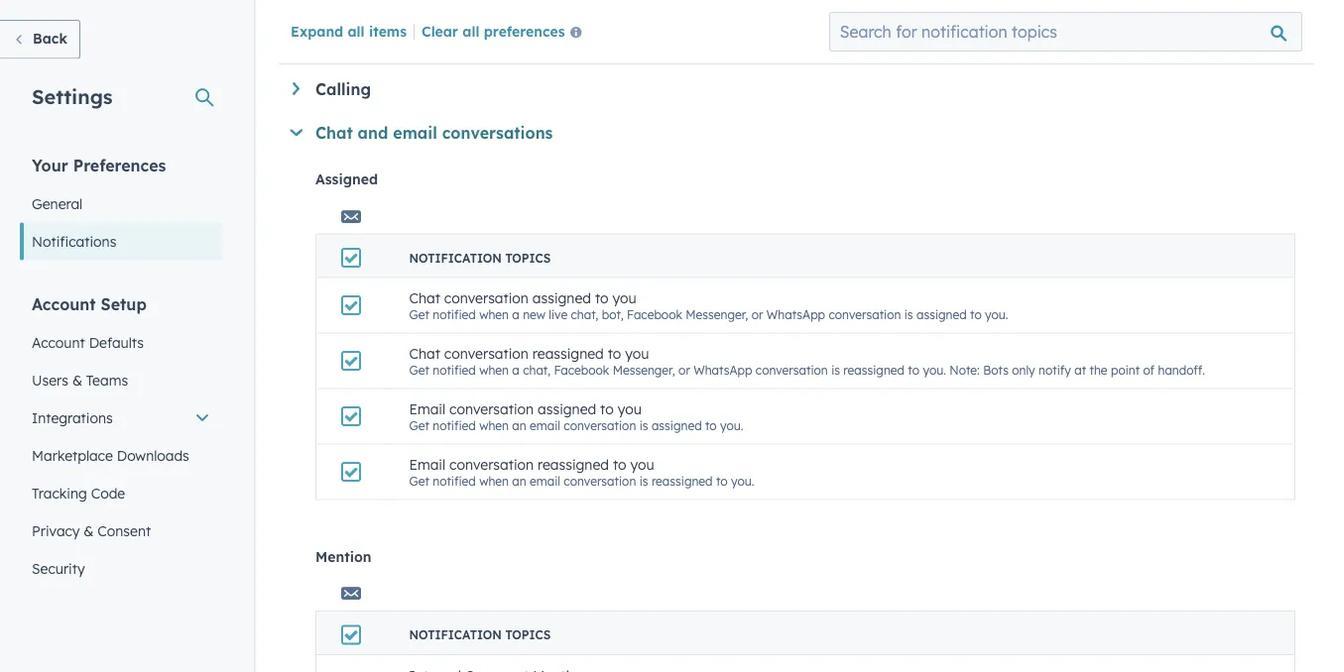 Task type: vqa. For each thing, say whether or not it's contained in the screenshot.
'HIGH RISK'
no



Task type: describe. For each thing, give the bounding box(es) containing it.
notified for email conversation reassigned to you
[[433, 474, 476, 488]]

at
[[1075, 362, 1087, 377]]

you for email conversation assigned to you
[[618, 401, 642, 418]]

clear all preferences button
[[422, 21, 590, 44]]

messenger, inside chat conversation assigned to you get notified when a new live chat, bot, facebook messenger, or whatsapp conversation is assigned to you.
[[686, 307, 749, 322]]

get for chat conversation reassigned to you
[[409, 362, 430, 377]]

preferences
[[484, 22, 565, 39]]

get for chat conversation assigned to you
[[409, 307, 430, 322]]

account for account defaults
[[32, 334, 85, 351]]

messenger, inside "chat conversation reassigned to you get notified when a chat, facebook messenger, or whatsapp conversation is reassigned to you. note: bots only notify at the point of handoff."
[[613, 362, 676, 377]]

chat for chat and email conversations
[[316, 123, 353, 143]]

and
[[358, 123, 388, 143]]

mention
[[316, 548, 372, 566]]

0 vertical spatial email
[[393, 123, 437, 143]]

email for email conversation reassigned to you
[[530, 474, 561, 488]]

notifications
[[32, 233, 116, 250]]

marketplace downloads
[[32, 447, 189, 464]]

is inside "chat conversation reassigned to you get notified when a chat, facebook messenger, or whatsapp conversation is reassigned to you. note: bots only notify at the point of handoff."
[[832, 362, 841, 377]]

downloads
[[117, 447, 189, 464]]

only
[[1013, 362, 1036, 377]]

notified for chat conversation reassigned to you
[[433, 362, 476, 377]]

code
[[91, 485, 125, 502]]

settings
[[32, 84, 113, 109]]

account defaults link
[[20, 324, 222, 362]]

email for email conversation reassigned to you
[[409, 456, 446, 474]]

privacy & consent
[[32, 522, 151, 540]]

chat conversation reassigned to you get notified when a chat, facebook messenger, or whatsapp conversation is reassigned to you. note: bots only notify at the point of handoff.
[[409, 345, 1206, 377]]

notify
[[1039, 362, 1072, 377]]

you for email conversation reassigned to you
[[631, 456, 655, 474]]

setup
[[101, 294, 147, 314]]

chat for chat conversation assigned to you get notified when a new live chat, bot, facebook messenger, or whatsapp conversation is assigned to you.
[[409, 290, 441, 307]]

notified for email conversation assigned to you
[[433, 418, 476, 433]]

conversations
[[442, 123, 553, 143]]

chat and email conversations
[[316, 123, 553, 143]]

users & teams
[[32, 372, 128, 389]]

you for chat conversation assigned to you
[[613, 290, 637, 307]]

chat conversation assigned to you get notified when a new live chat, bot, facebook messenger, or whatsapp conversation is assigned to you.
[[409, 290, 1009, 322]]

notification for assigned
[[409, 251, 502, 265]]

facebook inside "chat conversation reassigned to you get notified when a chat, facebook messenger, or whatsapp conversation is reassigned to you. note: bots only notify at the point of handoff."
[[554, 362, 610, 377]]

users & teams link
[[20, 362, 222, 399]]

the
[[1090, 362, 1108, 377]]

you. inside email conversation reassigned to you get notified when an email conversation is reassigned to you.
[[731, 474, 755, 488]]

clear
[[422, 22, 458, 39]]

back link
[[0, 20, 80, 59]]

account defaults
[[32, 334, 144, 351]]

facebook inside chat conversation assigned to you get notified when a new live chat, bot, facebook messenger, or whatsapp conversation is assigned to you.
[[627, 307, 683, 322]]

& for privacy
[[84, 522, 94, 540]]

notifications link
[[20, 223, 222, 260]]

security link
[[20, 550, 222, 588]]

is inside chat conversation assigned to you get notified when a new live chat, bot, facebook messenger, or whatsapp conversation is assigned to you.
[[905, 307, 914, 322]]

tracking code
[[32, 485, 125, 502]]

expand all items button
[[291, 22, 407, 39]]

whatsapp inside chat conversation assigned to you get notified when a new live chat, bot, facebook messenger, or whatsapp conversation is assigned to you.
[[767, 307, 826, 322]]

or inside chat conversation assigned to you get notified when a new live chat, bot, facebook messenger, or whatsapp conversation is assigned to you.
[[752, 307, 764, 322]]

Search for notification topics search field
[[829, 12, 1303, 52]]

a for reassigned
[[512, 362, 520, 377]]

you. inside "chat conversation reassigned to you get notified when a chat, facebook messenger, or whatsapp conversation is reassigned to you. note: bots only notify at the point of handoff."
[[923, 362, 947, 377]]

you for chat conversation reassigned to you
[[625, 345, 649, 362]]

a for assigned
[[512, 307, 520, 322]]

notification topics for mention
[[409, 628, 551, 643]]

your
[[32, 155, 68, 175]]

when for email conversation reassigned to you
[[479, 474, 509, 488]]

marketplace downloads link
[[20, 437, 222, 475]]

caret image for chat and email conversations
[[290, 129, 303, 136]]

you. inside "email conversation assigned to you get notified when an email conversation is assigned to you."
[[720, 418, 744, 433]]

items
[[369, 22, 407, 39]]

live
[[549, 307, 568, 322]]

expand
[[291, 22, 344, 39]]



Task type: locate. For each thing, give the bounding box(es) containing it.
a inside chat conversation assigned to you get notified when a new live chat, bot, facebook messenger, or whatsapp conversation is assigned to you.
[[512, 307, 520, 322]]

1 vertical spatial facebook
[[554, 362, 610, 377]]

get for email conversation assigned to you
[[409, 418, 430, 433]]

0 vertical spatial chat
[[316, 123, 353, 143]]

when for email conversation assigned to you
[[479, 418, 509, 433]]

1 vertical spatial notification
[[409, 628, 502, 643]]

caret image
[[293, 82, 300, 95], [290, 129, 303, 136]]

all
[[348, 22, 365, 39], [463, 22, 480, 39]]

handoff.
[[1159, 362, 1206, 377]]

account for account setup
[[32, 294, 96, 314]]

chat inside "chat conversation reassigned to you get notified when a chat, facebook messenger, or whatsapp conversation is reassigned to you. note: bots only notify at the point of handoff."
[[409, 345, 441, 362]]

email down "email conversation assigned to you get notified when an email conversation is assigned to you."
[[530, 474, 561, 488]]

an up email conversation reassigned to you get notified when an email conversation is reassigned to you.
[[512, 418, 527, 433]]

note:
[[950, 362, 980, 377]]

chat,
[[571, 307, 599, 322], [523, 362, 551, 377]]

2 vertical spatial chat
[[409, 345, 441, 362]]

1 a from the top
[[512, 307, 520, 322]]

you down chat conversation assigned to you get notified when a new live chat, bot, facebook messenger, or whatsapp conversation is assigned to you.
[[625, 345, 649, 362]]

2 when from the top
[[479, 362, 509, 377]]

email for email conversation assigned to you
[[530, 418, 561, 433]]

get for email conversation reassigned to you
[[409, 474, 430, 488]]

& right privacy
[[84, 522, 94, 540]]

1 notification topics from the top
[[409, 251, 551, 265]]

&
[[72, 372, 82, 389], [84, 522, 94, 540]]

you right live
[[613, 290, 637, 307]]

2 get from the top
[[409, 362, 430, 377]]

4 when from the top
[[479, 474, 509, 488]]

topics
[[506, 251, 551, 265], [506, 628, 551, 643]]

general
[[32, 195, 83, 212]]

4 notified from the top
[[433, 474, 476, 488]]

topics for assigned
[[506, 251, 551, 265]]

get inside "email conversation assigned to you get notified when an email conversation is assigned to you."
[[409, 418, 430, 433]]

email inside "email conversation assigned to you get notified when an email conversation is assigned to you."
[[409, 401, 446, 418]]

notification topics for assigned
[[409, 251, 551, 265]]

when inside "chat conversation reassigned to you get notified when a chat, facebook messenger, or whatsapp conversation is reassigned to you. note: bots only notify at the point of handoff."
[[479, 362, 509, 377]]

chat, inside "chat conversation reassigned to you get notified when a chat, facebook messenger, or whatsapp conversation is reassigned to you. note: bots only notify at the point of handoff."
[[523, 362, 551, 377]]

1 horizontal spatial messenger,
[[686, 307, 749, 322]]

1 vertical spatial chat
[[409, 290, 441, 307]]

0 horizontal spatial facebook
[[554, 362, 610, 377]]

calling
[[316, 79, 371, 99]]

1 account from the top
[[32, 294, 96, 314]]

chat, right live
[[571, 307, 599, 322]]

account up users
[[32, 334, 85, 351]]

caret image left 'and'
[[290, 129, 303, 136]]

0 horizontal spatial &
[[72, 372, 82, 389]]

preferences
[[73, 155, 166, 175]]

1 horizontal spatial facebook
[[627, 307, 683, 322]]

0 vertical spatial notification topics
[[409, 251, 551, 265]]

you inside "email conversation assigned to you get notified when an email conversation is assigned to you."
[[618, 401, 642, 418]]

calling button
[[293, 79, 1296, 99]]

1 vertical spatial chat,
[[523, 362, 551, 377]]

is inside "email conversation assigned to you get notified when an email conversation is assigned to you."
[[640, 418, 649, 433]]

email
[[409, 401, 446, 418], [409, 456, 446, 474]]

0 vertical spatial whatsapp
[[767, 307, 826, 322]]

1 notification from the top
[[409, 251, 502, 265]]

notification topics
[[409, 251, 551, 265], [409, 628, 551, 643]]

an inside "email conversation assigned to you get notified when an email conversation is assigned to you."
[[512, 418, 527, 433]]

an for assigned
[[512, 418, 527, 433]]

1 when from the top
[[479, 307, 509, 322]]

whatsapp
[[767, 307, 826, 322], [694, 362, 753, 377]]

1 vertical spatial whatsapp
[[694, 362, 753, 377]]

chat, down new
[[523, 362, 551, 377]]

notified inside email conversation reassigned to you get notified when an email conversation is reassigned to you.
[[433, 474, 476, 488]]

email conversation assigned to you get notified when an email conversation is assigned to you.
[[409, 401, 744, 433]]

when for chat conversation assigned to you
[[479, 307, 509, 322]]

0 vertical spatial an
[[512, 418, 527, 433]]

teams
[[86, 372, 128, 389]]

email inside email conversation reassigned to you get notified when an email conversation is reassigned to you.
[[530, 474, 561, 488]]

chat
[[316, 123, 353, 143], [409, 290, 441, 307], [409, 345, 441, 362]]

privacy
[[32, 522, 80, 540]]

1 email from the top
[[409, 401, 446, 418]]

chat and email conversations button
[[290, 123, 1296, 143]]

back
[[33, 30, 67, 47]]

notified inside chat conversation assigned to you get notified when a new live chat, bot, facebook messenger, or whatsapp conversation is assigned to you.
[[433, 307, 476, 322]]

consent
[[98, 522, 151, 540]]

a inside "chat conversation reassigned to you get notified when a chat, facebook messenger, or whatsapp conversation is reassigned to you. note: bots only notify at the point of handoff."
[[512, 362, 520, 377]]

get inside chat conversation assigned to you get notified when a new live chat, bot, facebook messenger, or whatsapp conversation is assigned to you.
[[409, 307, 430, 322]]

facebook right 'bot,'
[[627, 307, 683, 322]]

conversation
[[444, 290, 529, 307], [829, 307, 901, 322], [444, 345, 529, 362], [756, 362, 828, 377], [450, 401, 534, 418], [564, 418, 636, 433], [450, 456, 534, 474], [564, 474, 636, 488]]

defaults
[[89, 334, 144, 351]]

whatsapp down chat conversation assigned to you get notified when a new live chat, bot, facebook messenger, or whatsapp conversation is assigned to you.
[[694, 362, 753, 377]]

bot,
[[602, 307, 624, 322]]

2 all from the left
[[463, 22, 480, 39]]

notified for chat conversation assigned to you
[[433, 307, 476, 322]]

chat for chat conversation reassigned to you get notified when a chat, facebook messenger, or whatsapp conversation is reassigned to you. note: bots only notify at the point of handoff.
[[409, 345, 441, 362]]

1 topics from the top
[[506, 251, 551, 265]]

topics for mention
[[506, 628, 551, 643]]

tracking code link
[[20, 475, 222, 513]]

0 vertical spatial email
[[409, 401, 446, 418]]

caret image for calling
[[293, 82, 300, 95]]

caret image inside 'calling' dropdown button
[[293, 82, 300, 95]]

new
[[523, 307, 546, 322]]

& right users
[[72, 372, 82, 389]]

1 notified from the top
[[433, 307, 476, 322]]

point
[[1111, 362, 1140, 377]]

0 vertical spatial messenger,
[[686, 307, 749, 322]]

caret image left calling
[[293, 82, 300, 95]]

caret image inside chat and email conversations dropdown button
[[290, 129, 303, 136]]

all for expand
[[348, 22, 365, 39]]

0 horizontal spatial all
[[348, 22, 365, 39]]

2 topics from the top
[[506, 628, 551, 643]]

2 notification from the top
[[409, 628, 502, 643]]

or up "chat conversation reassigned to you get notified when a chat, facebook messenger, or whatsapp conversation is reassigned to you. note: bots only notify at the point of handoff."
[[752, 307, 764, 322]]

1 horizontal spatial chat,
[[571, 307, 599, 322]]

notified
[[433, 307, 476, 322], [433, 362, 476, 377], [433, 418, 476, 433], [433, 474, 476, 488]]

email inside "email conversation assigned to you get notified when an email conversation is assigned to you."
[[530, 418, 561, 433]]

1 vertical spatial a
[[512, 362, 520, 377]]

or
[[752, 307, 764, 322], [679, 362, 691, 377]]

or down chat conversation assigned to you get notified when a new live chat, bot, facebook messenger, or whatsapp conversation is assigned to you.
[[679, 362, 691, 377]]

1 vertical spatial caret image
[[290, 129, 303, 136]]

you.
[[985, 307, 1009, 322], [923, 362, 947, 377], [720, 418, 744, 433], [731, 474, 755, 488]]

an inside email conversation reassigned to you get notified when an email conversation is reassigned to you.
[[512, 474, 527, 488]]

an
[[512, 418, 527, 433], [512, 474, 527, 488]]

3 get from the top
[[409, 418, 430, 433]]

2 email from the top
[[409, 456, 446, 474]]

1 vertical spatial messenger,
[[613, 362, 676, 377]]

email
[[393, 123, 437, 143], [530, 418, 561, 433], [530, 474, 561, 488]]

you inside "chat conversation reassigned to you get notified when a chat, facebook messenger, or whatsapp conversation is reassigned to you. note: bots only notify at the point of handoff."
[[625, 345, 649, 362]]

marketplace
[[32, 447, 113, 464]]

to
[[595, 290, 609, 307], [971, 307, 982, 322], [608, 345, 622, 362], [908, 362, 920, 377], [600, 401, 614, 418], [706, 418, 717, 433], [613, 456, 627, 474], [716, 474, 728, 488]]

1 horizontal spatial whatsapp
[[767, 307, 826, 322]]

1 vertical spatial email
[[409, 456, 446, 474]]

2 notified from the top
[[433, 362, 476, 377]]

2 account from the top
[[32, 334, 85, 351]]

0 horizontal spatial or
[[679, 362, 691, 377]]

account
[[32, 294, 96, 314], [32, 334, 85, 351]]

1 vertical spatial an
[[512, 474, 527, 488]]

2 notification topics from the top
[[409, 628, 551, 643]]

1 vertical spatial notification topics
[[409, 628, 551, 643]]

a up "email conversation assigned to you get notified when an email conversation is assigned to you."
[[512, 362, 520, 377]]

chat, inside chat conversation assigned to you get notified when a new live chat, bot, facebook messenger, or whatsapp conversation is assigned to you.
[[571, 307, 599, 322]]

you inside email conversation reassigned to you get notified when an email conversation is reassigned to you.
[[631, 456, 655, 474]]

you inside chat conversation assigned to you get notified when a new live chat, bot, facebook messenger, or whatsapp conversation is assigned to you.
[[613, 290, 637, 307]]

get inside email conversation reassigned to you get notified when an email conversation is reassigned to you.
[[409, 474, 430, 488]]

0 horizontal spatial messenger,
[[613, 362, 676, 377]]

your preferences
[[32, 155, 166, 175]]

whatsapp inside "chat conversation reassigned to you get notified when a chat, facebook messenger, or whatsapp conversation is reassigned to you. note: bots only notify at the point of handoff."
[[694, 362, 753, 377]]

1 vertical spatial &
[[84, 522, 94, 540]]

all left items
[[348, 22, 365, 39]]

chat inside chat conversation assigned to you get notified when a new live chat, bot, facebook messenger, or whatsapp conversation is assigned to you.
[[409, 290, 441, 307]]

is inside email conversation reassigned to you get notified when an email conversation is reassigned to you.
[[640, 474, 649, 488]]

a left new
[[512, 307, 520, 322]]

integrations
[[32, 409, 113, 427]]

when inside "email conversation assigned to you get notified when an email conversation is assigned to you."
[[479, 418, 509, 433]]

0 vertical spatial caret image
[[293, 82, 300, 95]]

0 vertical spatial topics
[[506, 251, 551, 265]]

of
[[1144, 362, 1155, 377]]

1 horizontal spatial all
[[463, 22, 480, 39]]

0 horizontal spatial whatsapp
[[694, 362, 753, 377]]

account setup
[[32, 294, 147, 314]]

general link
[[20, 185, 222, 223]]

when inside email conversation reassigned to you get notified when an email conversation is reassigned to you.
[[479, 474, 509, 488]]

email up email conversation reassigned to you get notified when an email conversation is reassigned to you.
[[530, 418, 561, 433]]

expand all items
[[291, 22, 407, 39]]

0 vertical spatial notification
[[409, 251, 502, 265]]

notification
[[409, 251, 502, 265], [409, 628, 502, 643]]

1 get from the top
[[409, 307, 430, 322]]

you. inside chat conversation assigned to you get notified when a new live chat, bot, facebook messenger, or whatsapp conversation is assigned to you.
[[985, 307, 1009, 322]]

when for chat conversation reassigned to you
[[479, 362, 509, 377]]

1 vertical spatial topics
[[506, 628, 551, 643]]

email right 'and'
[[393, 123, 437, 143]]

facebook
[[627, 307, 683, 322], [554, 362, 610, 377]]

get inside "chat conversation reassigned to you get notified when a chat, facebook messenger, or whatsapp conversation is reassigned to you. note: bots only notify at the point of handoff."
[[409, 362, 430, 377]]

notified inside "email conversation assigned to you get notified when an email conversation is assigned to you."
[[433, 418, 476, 433]]

when inside chat conversation assigned to you get notified when a new live chat, bot, facebook messenger, or whatsapp conversation is assigned to you.
[[479, 307, 509, 322]]

a
[[512, 307, 520, 322], [512, 362, 520, 377]]

email conversation reassigned to you get notified when an email conversation is reassigned to you.
[[409, 456, 755, 488]]

an down "email conversation assigned to you get notified when an email conversation is assigned to you."
[[512, 474, 527, 488]]

an for reassigned
[[512, 474, 527, 488]]

notification for mention
[[409, 628, 502, 643]]

all inside button
[[463, 22, 480, 39]]

users
[[32, 372, 68, 389]]

account setup element
[[20, 293, 222, 588]]

assigned
[[533, 290, 591, 307], [917, 307, 967, 322], [538, 401, 597, 418], [652, 418, 702, 433]]

all right clear
[[463, 22, 480, 39]]

your preferences element
[[20, 154, 222, 260]]

0 vertical spatial facebook
[[627, 307, 683, 322]]

messenger,
[[686, 307, 749, 322], [613, 362, 676, 377]]

2 vertical spatial email
[[530, 474, 561, 488]]

whatsapp up "chat conversation reassigned to you get notified when a chat, facebook messenger, or whatsapp conversation is reassigned to you. note: bots only notify at the point of handoff."
[[767, 307, 826, 322]]

0 vertical spatial &
[[72, 372, 82, 389]]

2 a from the top
[[512, 362, 520, 377]]

integrations button
[[20, 399, 222, 437]]

privacy & consent link
[[20, 513, 222, 550]]

1 horizontal spatial &
[[84, 522, 94, 540]]

1 vertical spatial email
[[530, 418, 561, 433]]

1 vertical spatial account
[[32, 334, 85, 351]]

is
[[905, 307, 914, 322], [832, 362, 841, 377], [640, 418, 649, 433], [640, 474, 649, 488]]

2 an from the top
[[512, 474, 527, 488]]

get
[[409, 307, 430, 322], [409, 362, 430, 377], [409, 418, 430, 433], [409, 474, 430, 488]]

0 vertical spatial chat,
[[571, 307, 599, 322]]

tracking
[[32, 485, 87, 502]]

you up email conversation reassigned to you get notified when an email conversation is reassigned to you.
[[618, 401, 642, 418]]

security
[[32, 560, 85, 578]]

3 notified from the top
[[433, 418, 476, 433]]

3 when from the top
[[479, 418, 509, 433]]

when
[[479, 307, 509, 322], [479, 362, 509, 377], [479, 418, 509, 433], [479, 474, 509, 488]]

you
[[613, 290, 637, 307], [625, 345, 649, 362], [618, 401, 642, 418], [631, 456, 655, 474]]

1 all from the left
[[348, 22, 365, 39]]

0 vertical spatial a
[[512, 307, 520, 322]]

email for email conversation assigned to you
[[409, 401, 446, 418]]

you down "email conversation assigned to you get notified when an email conversation is assigned to you."
[[631, 456, 655, 474]]

account up account defaults at the left of page
[[32, 294, 96, 314]]

or inside "chat conversation reassigned to you get notified when a chat, facebook messenger, or whatsapp conversation is reassigned to you. note: bots only notify at the point of handoff."
[[679, 362, 691, 377]]

0 vertical spatial or
[[752, 307, 764, 322]]

bots
[[984, 362, 1009, 377]]

reassigned
[[533, 345, 604, 362], [844, 362, 905, 377], [538, 456, 609, 474], [652, 474, 713, 488]]

1 an from the top
[[512, 418, 527, 433]]

1 horizontal spatial or
[[752, 307, 764, 322]]

0 vertical spatial account
[[32, 294, 96, 314]]

0 horizontal spatial chat,
[[523, 362, 551, 377]]

all for clear
[[463, 22, 480, 39]]

4 get from the top
[[409, 474, 430, 488]]

email inside email conversation reassigned to you get notified when an email conversation is reassigned to you.
[[409, 456, 446, 474]]

& for users
[[72, 372, 82, 389]]

assigned
[[316, 171, 378, 188]]

clear all preferences
[[422, 22, 565, 39]]

1 vertical spatial or
[[679, 362, 691, 377]]

notified inside "chat conversation reassigned to you get notified when a chat, facebook messenger, or whatsapp conversation is reassigned to you. note: bots only notify at the point of handoff."
[[433, 362, 476, 377]]

facebook up "email conversation assigned to you get notified when an email conversation is assigned to you."
[[554, 362, 610, 377]]



